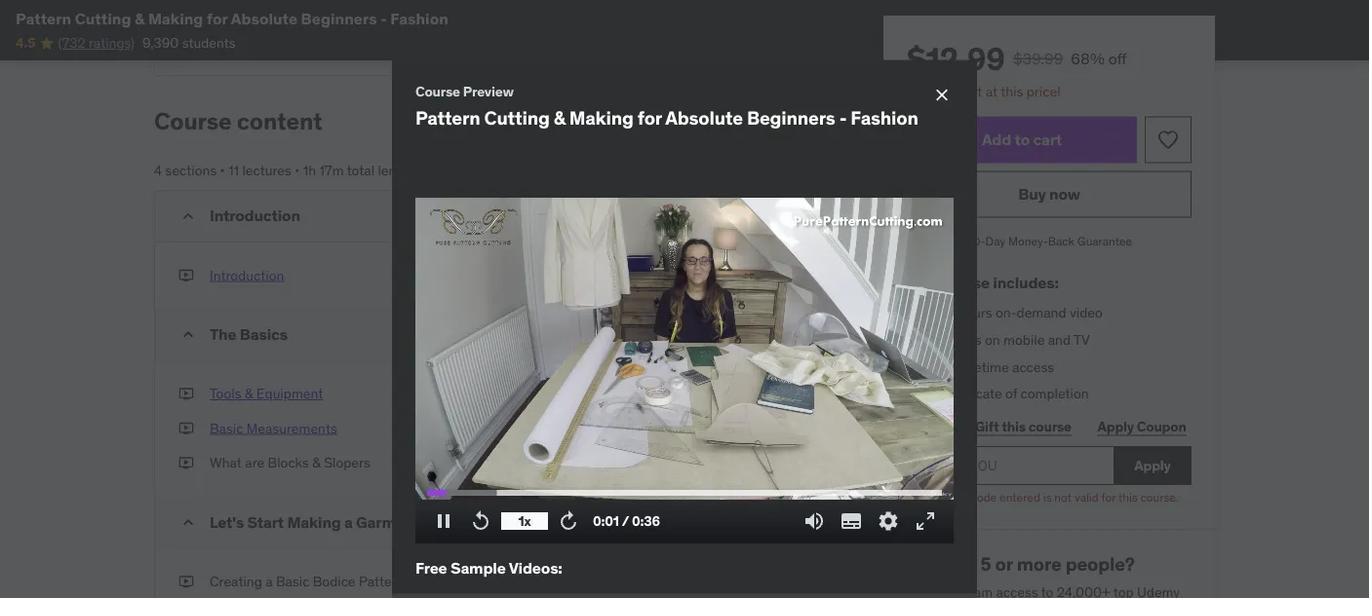 Task type: vqa. For each thing, say whether or not it's contained in the screenshot.
$15.99 $54.99
no



Task type: describe. For each thing, give the bounding box(es) containing it.
xsmall image left basic measurements button
[[179, 420, 194, 439]]

11
[[228, 162, 239, 179]]

more
[[1017, 553, 1062, 576]]

• for introduction
[[777, 207, 782, 225]]

preview inside the "course preview pattern cutting & making for absolute beginners - fashion"
[[463, 82, 514, 100]]

5
[[981, 553, 992, 576]]

introduction button
[[210, 266, 284, 285]]

0 horizontal spatial -
[[381, 8, 387, 28]]

- inside the "course preview pattern cutting & making for absolute beginners - fashion"
[[840, 107, 847, 130]]

day
[[986, 234, 1006, 249]]

THANKYOU text field
[[907, 447, 1114, 486]]

the for the coupon code entered is not valid for this course.
[[907, 490, 927, 505]]

certificate
[[938, 385, 1002, 403]]

buy
[[1019, 184, 1046, 204]]

pause image
[[432, 510, 456, 534]]

students
[[182, 34, 236, 52]]

the basics
[[210, 324, 288, 344]]

on
[[985, 331, 1001, 349]]

guarantee
[[1078, 234, 1133, 249]]

settings image
[[877, 510, 900, 534]]

add
[[982, 130, 1012, 150]]

04:23
[[777, 455, 813, 472]]

access
[[1013, 358, 1055, 376]]

buy now button
[[907, 171, 1192, 218]]

4 sections • 11 lectures • 1h 17m total length
[[154, 162, 417, 179]]

4.5
[[16, 34, 35, 52]]

to
[[1015, 130, 1030, 150]]

total
[[347, 162, 375, 179]]

videos:
[[509, 559, 563, 579]]

equipment
[[256, 385, 323, 403]]

pattern cutting & making for absolute beginners - fashion dialog
[[392, 60, 977, 599]]

xsmall image left full at the right bottom
[[907, 358, 923, 377]]

close modal image
[[933, 85, 952, 105]]

/
[[622, 513, 629, 530]]

0 horizontal spatial absolute
[[231, 8, 298, 28]]

31min
[[778, 514, 813, 531]]

68%
[[1071, 48, 1105, 68]]

xsmall image for certificate
[[907, 385, 923, 404]]

1x
[[518, 513, 531, 530]]

course inside gift this course link
[[1029, 418, 1072, 436]]

9,390 students
[[142, 34, 236, 52]]

people?
[[1066, 553, 1135, 576]]

1 for 1 lecture • 1min
[[725, 207, 730, 225]]

dart
[[210, 10, 236, 28]]

length
[[378, 162, 417, 179]]

9,390
[[142, 34, 179, 52]]

1 introduction from the top
[[210, 206, 300, 226]]

00:36
[[775, 267, 813, 284]]

0 vertical spatial course
[[941, 273, 990, 293]]

content
[[237, 106, 322, 136]]

tv
[[1074, 331, 1090, 349]]

& inside button
[[245, 385, 253, 403]]

money-
[[1009, 234, 1048, 249]]

cart
[[1033, 130, 1062, 150]]

& inside the "course preview pattern cutting & making for absolute beginners - fashion"
[[554, 107, 566, 130]]

1x button
[[501, 505, 548, 539]]

sections
[[165, 162, 217, 179]]

now
[[1050, 184, 1081, 204]]

1 vertical spatial a
[[344, 512, 353, 532]]

1.5
[[938, 304, 955, 322]]

gift this course link
[[970, 408, 1077, 447]]

absolute inside the "course preview pattern cutting & making for absolute beginners - fashion"
[[666, 107, 743, 130]]

1 lecture • 1min
[[725, 207, 813, 225]]

apply button
[[1114, 447, 1192, 486]]

0 vertical spatial this
[[1001, 82, 1024, 100]]

0 horizontal spatial for
[[207, 8, 228, 28]]

what are blocks & slopers
[[210, 455, 371, 472]]

fullscreen image
[[914, 510, 937, 534]]

let's start making a garment
[[210, 512, 420, 532]]

06:53
[[776, 420, 813, 438]]

shift
[[304, 37, 331, 55]]

course for course preview pattern cutting & making for absolute beginners - fashion
[[416, 82, 460, 100]]

coupon
[[930, 490, 968, 505]]

sample
[[451, 559, 506, 579]]

add to cart button
[[907, 117, 1137, 163]]

completion
[[1021, 385, 1089, 403]]

is
[[1043, 490, 1052, 505]]

full
[[938, 358, 960, 376]]

0 vertical spatial and
[[371, 37, 394, 55]]

course content
[[154, 106, 322, 136]]

• for the basics
[[766, 326, 771, 343]]

lifetime
[[963, 358, 1009, 376]]

preview for 00:36
[[696, 267, 744, 284]]

code
[[971, 490, 997, 505]]

video
[[1070, 304, 1103, 322]]

xsmall image for access
[[907, 331, 923, 350]]

buy now
[[1019, 184, 1081, 204]]

preview for 08:53
[[697, 385, 745, 403]]

add to cart
[[982, 130, 1062, 150]]

preview for 06:53
[[697, 420, 745, 438]]

for inside the "course preview pattern cutting & making for absolute beginners - fashion"
[[638, 107, 662, 130]]

the coupon code entered is not valid for this course.
[[907, 490, 1179, 505]]

manipulation
[[240, 10, 319, 28]]

access on mobile and tv
[[938, 331, 1090, 349]]

fashion inside the "course preview pattern cutting & making for absolute beginners - fashion"
[[851, 107, 919, 130]]

back
[[1048, 234, 1075, 249]]

creating
[[210, 573, 262, 591]]

gift
[[975, 418, 999, 436]]

add to wishlist image
[[1157, 128, 1180, 152]]

basics
[[240, 324, 288, 344]]

$39.99
[[1013, 48, 1064, 68]]

small image for the basics
[[179, 325, 198, 345]]

entered
[[1000, 490, 1041, 505]]

share button
[[907, 408, 955, 447]]

a for basic
[[258, 37, 265, 55]]



Task type: locate. For each thing, give the bounding box(es) containing it.
2 horizontal spatial a
[[344, 512, 353, 532]]

progress bar slider
[[427, 482, 942, 505]]

preview down skirt
[[463, 82, 514, 100]]

0:36
[[632, 513, 660, 530]]

1 horizontal spatial fashion
[[851, 107, 919, 130]]

course
[[416, 82, 460, 100], [154, 106, 232, 136]]

1 horizontal spatial basic
[[276, 573, 310, 591]]

lectures left 31min
[[719, 514, 767, 531]]

1 vertical spatial course
[[1029, 418, 1072, 436]]

certificate of completion
[[938, 385, 1089, 403]]

4
[[154, 162, 162, 179]]

1 vertical spatial 1
[[725, 207, 730, 225]]

apply for apply
[[1135, 457, 1171, 475]]

• left 31min
[[770, 514, 775, 531]]

tools & equipment
[[210, 385, 323, 403]]

0 vertical spatial cutting
[[75, 8, 131, 28]]

apply left coupon
[[1098, 418, 1134, 436]]

preview left 06:53
[[697, 420, 745, 438]]

1 vertical spatial and
[[1048, 331, 1071, 349]]

course for course content
[[154, 106, 232, 136]]

0 horizontal spatial fashion
[[390, 8, 449, 28]]

1min
[[785, 207, 813, 225]]

1 horizontal spatial absolute
[[666, 107, 743, 130]]

mute image
[[803, 510, 826, 534]]

xsmall image left 'access'
[[907, 331, 923, 350]]

course.
[[1141, 490, 1179, 505]]

0 vertical spatial fashion
[[390, 8, 449, 28]]

0 vertical spatial apply
[[1098, 418, 1134, 436]]

the for the basics
[[210, 324, 237, 344]]

this right gift at the bottom of the page
[[1002, 418, 1026, 436]]

pattern cutting & making for absolute beginners - fashion
[[16, 8, 449, 28]]

for
[[207, 8, 228, 28], [638, 107, 662, 130], [1102, 490, 1116, 505]]

creating a basic bodice pattern
[[210, 573, 404, 591]]

• for let's start making a garment
[[770, 514, 775, 531]]

this course includes:
[[907, 273, 1059, 293]]

a right creating
[[265, 573, 273, 591]]

1 vertical spatial this
[[1002, 418, 1026, 436]]

0 vertical spatial absolute
[[231, 8, 298, 28]]

introduction down 11
[[210, 206, 300, 226]]

0 vertical spatial pattern
[[16, 8, 71, 28]]

1 vertical spatial fashion
[[851, 107, 919, 130]]

training 5 or more people?
[[907, 553, 1135, 576]]

lectures left 20min
[[716, 326, 763, 343]]

1 horizontal spatial course
[[416, 82, 460, 100]]

0 vertical spatial course
[[416, 82, 460, 100]]

lectures
[[242, 162, 292, 179], [716, 326, 763, 343], [719, 514, 767, 531]]

2 vertical spatial for
[[1102, 490, 1116, 505]]

• left 1min
[[777, 207, 782, 225]]

2 vertical spatial a
[[265, 573, 273, 591]]

0 horizontal spatial and
[[371, 37, 394, 55]]

what
[[210, 455, 242, 472]]

1 vertical spatial apply
[[1135, 457, 1171, 475]]

0 horizontal spatial pattern
[[16, 8, 71, 28]]

1 vertical spatial beginners
[[747, 107, 836, 130]]

gift this course
[[975, 418, 1072, 436]]

rewind 5 seconds image
[[469, 510, 493, 534]]

this right the at
[[1001, 82, 1024, 100]]

0 vertical spatial -
[[381, 8, 387, 28]]

apply inside button
[[1135, 457, 1171, 475]]

making a basic shift dress and pencil skirt
[[210, 37, 464, 55]]

1 horizontal spatial pattern
[[359, 573, 404, 591]]

1 vertical spatial small image
[[179, 325, 198, 345]]

2 small image from the top
[[179, 325, 198, 345]]

course up sections
[[154, 106, 232, 136]]

start
[[247, 512, 284, 532]]

at
[[986, 82, 998, 100]]

1 small image from the top
[[179, 207, 198, 226]]

subtitles image
[[840, 510, 863, 534]]

xsmall image left tools
[[179, 385, 194, 404]]

introduction
[[210, 206, 300, 226], [210, 267, 284, 284]]

0 vertical spatial the
[[210, 324, 237, 344]]

2 introduction from the top
[[210, 267, 284, 284]]

0:01
[[593, 513, 619, 530]]

absolute
[[231, 8, 298, 28], [666, 107, 743, 130]]

fashion up pencil on the left of page
[[390, 8, 449, 28]]

1 horizontal spatial the
[[907, 490, 927, 505]]

$12.99 $39.99 68% off
[[907, 39, 1127, 78]]

pattern right the bodice
[[359, 573, 404, 591]]

1 horizontal spatial a
[[265, 573, 273, 591]]

1 vertical spatial 3
[[708, 514, 716, 531]]

xsmall image up the share
[[907, 385, 923, 404]]

lectures right 11
[[242, 162, 292, 179]]

apply coupon button
[[1093, 408, 1192, 447]]

xsmall image left creating
[[179, 573, 194, 592]]

share
[[912, 418, 949, 436]]

hours
[[958, 304, 993, 322]]

0 horizontal spatial 1
[[725, 207, 730, 225]]

1 vertical spatial absolute
[[666, 107, 743, 130]]

3 lectures • 31min
[[708, 514, 813, 531]]

training
[[907, 553, 977, 576]]

xsmall image
[[179, 37, 194, 56], [179, 266, 194, 285], [907, 304, 923, 323], [907, 331, 923, 350], [907, 385, 923, 404], [179, 454, 194, 473]]

1 day left at this price!
[[927, 82, 1061, 100]]

blocks
[[268, 455, 309, 472]]

0 vertical spatial introduction
[[210, 206, 300, 226]]

1 horizontal spatial and
[[1048, 331, 1071, 349]]

lectures for let's start making a garment
[[719, 514, 767, 531]]

$12.99
[[907, 39, 1005, 78]]

tools & equipment button
[[210, 385, 323, 404]]

garment
[[356, 512, 420, 532]]

the up fullscreen icon
[[907, 490, 927, 505]]

1 vertical spatial introduction
[[210, 267, 284, 284]]

bodice
[[313, 573, 356, 591]]

2 horizontal spatial for
[[1102, 490, 1116, 505]]

1.5 hours on-demand video
[[938, 304, 1103, 322]]

xsmall image for making
[[179, 37, 194, 56]]

small image down sections
[[179, 207, 198, 226]]

apply up course.
[[1135, 457, 1171, 475]]

slopers
[[324, 455, 371, 472]]

and left tv
[[1048, 331, 1071, 349]]

0 horizontal spatial course
[[941, 273, 990, 293]]

1 for 1 day left at this price!
[[927, 82, 933, 100]]

beginners inside the "course preview pattern cutting & making for absolute beginners - fashion"
[[747, 107, 836, 130]]

on-
[[996, 304, 1017, 322]]

mobile
[[1004, 331, 1045, 349]]

small image
[[179, 207, 198, 226], [179, 325, 198, 345]]

pattern down skirt
[[416, 107, 480, 130]]

measurements
[[247, 420, 337, 438]]

preview down lecture
[[696, 267, 744, 284]]

tools
[[210, 385, 241, 403]]

basic
[[268, 37, 300, 55]]

30-
[[966, 234, 986, 249]]

0 vertical spatial beginners
[[301, 8, 377, 28]]

1 horizontal spatial 1
[[927, 82, 933, 100]]

small image for introduction
[[179, 207, 198, 226]]

3 for the basics
[[705, 326, 712, 343]]

course preview pattern cutting & making for absolute beginners - fashion
[[416, 82, 919, 130]]

are
[[245, 455, 265, 472]]

basic inside basic measurements button
[[210, 420, 243, 438]]

3 left 20min
[[705, 326, 712, 343]]

fashion down $12.99
[[851, 107, 919, 130]]

skirt
[[437, 37, 464, 55]]

xsmall image
[[179, 10, 194, 29], [907, 358, 923, 377], [179, 385, 194, 404], [179, 420, 194, 439], [179, 573, 194, 592]]

basic up what
[[210, 420, 243, 438]]

1 horizontal spatial -
[[840, 107, 847, 130]]

30-day money-back guarantee
[[966, 234, 1133, 249]]

0 horizontal spatial basic
[[210, 420, 243, 438]]

a left 'basic'
[[258, 37, 265, 55]]

0 horizontal spatial apply
[[1098, 418, 1134, 436]]

full lifetime access
[[938, 358, 1055, 376]]

1 vertical spatial basic
[[276, 573, 310, 591]]

ratings)
[[89, 34, 135, 52]]

xsmall image for 1.5
[[907, 304, 923, 323]]

0 horizontal spatial the
[[210, 324, 237, 344]]

dart manipulation
[[210, 10, 319, 28]]

2 vertical spatial pattern
[[359, 573, 404, 591]]

1 left day at the right of page
[[927, 82, 933, 100]]

pattern up the 4.5
[[16, 8, 71, 28]]

1 vertical spatial lectures
[[716, 326, 763, 343]]

0 horizontal spatial course
[[154, 106, 232, 136]]

small image
[[179, 513, 198, 533]]

basic measurements
[[210, 420, 337, 438]]

course down skirt
[[416, 82, 460, 100]]

course
[[941, 273, 990, 293], [1029, 418, 1072, 436]]

small image left the basics
[[179, 325, 198, 345]]

basic
[[210, 420, 243, 438], [276, 573, 310, 591]]

1 vertical spatial pattern
[[416, 107, 480, 130]]

a for basic
[[265, 573, 273, 591]]

• left 11
[[220, 162, 225, 179]]

apply
[[1098, 418, 1134, 436], [1135, 457, 1171, 475]]

0 vertical spatial 3
[[705, 326, 712, 343]]

•
[[220, 162, 225, 179], [295, 162, 300, 179], [777, 207, 782, 225], [766, 326, 771, 343], [770, 514, 775, 531]]

xsmall image left what
[[179, 454, 194, 473]]

dress
[[334, 37, 368, 55]]

0 vertical spatial small image
[[179, 207, 198, 226]]

1 vertical spatial cutting
[[484, 107, 550, 130]]

xsmall image left 1.5
[[907, 304, 923, 323]]

course up hours
[[941, 273, 990, 293]]

day
[[936, 82, 959, 100]]

apply for apply coupon
[[1098, 418, 1134, 436]]

xsmall image left introduction button
[[179, 266, 194, 285]]

this left course.
[[1119, 490, 1138, 505]]

1 vertical spatial course
[[154, 106, 232, 136]]

3 down "progress bar" "slider"
[[708, 514, 716, 531]]

introduction up the basics
[[210, 267, 284, 284]]

0 horizontal spatial cutting
[[75, 8, 131, 28]]

2 vertical spatial this
[[1119, 490, 1138, 505]]

demand
[[1017, 304, 1067, 322]]

pattern inside the "course preview pattern cutting & making for absolute beginners - fashion"
[[416, 107, 480, 130]]

(732 ratings)
[[58, 34, 135, 52]]

0 vertical spatial 1
[[927, 82, 933, 100]]

• left the 1h 17m at the top left
[[295, 162, 300, 179]]

includes:
[[993, 273, 1059, 293]]

0 horizontal spatial beginners
[[301, 8, 377, 28]]

1 vertical spatial -
[[840, 107, 847, 130]]

lectures for the basics
[[716, 326, 763, 343]]

20min
[[774, 326, 813, 343]]

this
[[1001, 82, 1024, 100], [1002, 418, 1026, 436], [1119, 490, 1138, 505]]

1 horizontal spatial course
[[1029, 418, 1072, 436]]

forward 5 seconds image
[[557, 510, 580, 534]]

0 vertical spatial a
[[258, 37, 265, 55]]

course down completion
[[1029, 418, 1072, 436]]

preview down "3 lectures • 20min"
[[697, 385, 745, 403]]

1
[[927, 82, 933, 100], [725, 207, 730, 225]]

0 vertical spatial for
[[207, 8, 228, 28]]

1 horizontal spatial apply
[[1135, 457, 1171, 475]]

price!
[[1027, 82, 1061, 100]]

free sample videos:
[[416, 559, 563, 579]]

1 horizontal spatial for
[[638, 107, 662, 130]]

1 vertical spatial for
[[638, 107, 662, 130]]

valid
[[1075, 490, 1099, 505]]

and
[[371, 37, 394, 55], [1048, 331, 1071, 349]]

1 vertical spatial the
[[907, 490, 927, 505]]

1 horizontal spatial beginners
[[747, 107, 836, 130]]

• left 20min
[[766, 326, 771, 343]]

making inside the "course preview pattern cutting & making for absolute beginners - fashion"
[[569, 107, 634, 130]]

2 vertical spatial lectures
[[719, 514, 767, 531]]

2 horizontal spatial pattern
[[416, 107, 480, 130]]

basic measurements button
[[210, 420, 337, 439]]

free
[[416, 559, 447, 579]]

0 vertical spatial lectures
[[242, 162, 292, 179]]

3 for let's start making a garment
[[708, 514, 716, 531]]

0 vertical spatial basic
[[210, 420, 243, 438]]

xsmall image down 'pattern cutting & making for absolute beginners - fashion'
[[179, 37, 194, 56]]

lecture
[[733, 207, 774, 225]]

1 horizontal spatial cutting
[[484, 107, 550, 130]]

cutting inside the "course preview pattern cutting & making for absolute beginners - fashion"
[[484, 107, 550, 130]]

and right dress
[[371, 37, 394, 55]]

basic left the bodice
[[276, 573, 310, 591]]

a left garment at the left bottom
[[344, 512, 353, 532]]

xsmall image up 9,390 students
[[179, 10, 194, 29]]

1 left lecture
[[725, 207, 730, 225]]

0 horizontal spatial a
[[258, 37, 265, 55]]

-
[[381, 8, 387, 28], [840, 107, 847, 130]]

course inside the "course preview pattern cutting & making for absolute beginners - fashion"
[[416, 82, 460, 100]]

apply inside button
[[1098, 418, 1134, 436]]

the left basics
[[210, 324, 237, 344]]

a
[[258, 37, 265, 55], [344, 512, 353, 532], [265, 573, 273, 591]]



